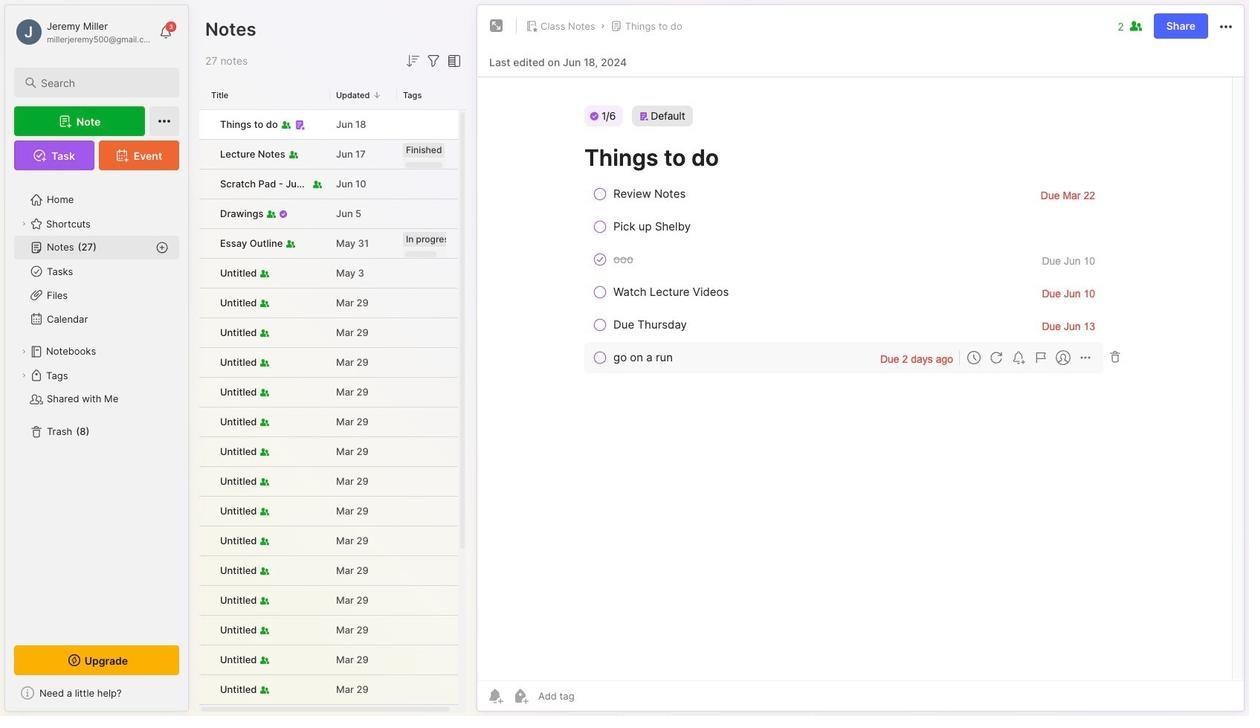 Task type: describe. For each thing, give the bounding box(es) containing it.
main element
[[0, 0, 193, 716]]

11 cell from the top
[[199, 408, 211, 437]]

add filters image
[[425, 52, 443, 70]]

expand notebooks image
[[19, 347, 28, 356]]

16 cell from the top
[[199, 556, 211, 585]]

17 cell from the top
[[199, 586, 211, 615]]

10 cell from the top
[[199, 378, 211, 407]]

3 cell from the top
[[199, 170, 211, 199]]

19 cell from the top
[[199, 646, 211, 675]]

Note Editor text field
[[478, 77, 1244, 681]]

1 cell from the top
[[199, 110, 211, 139]]

15 cell from the top
[[199, 527, 211, 556]]

14 cell from the top
[[199, 497, 211, 526]]

9 cell from the top
[[199, 348, 211, 377]]

Add filters field
[[425, 52, 443, 70]]

add a reminder image
[[486, 687, 504, 705]]

4 cell from the top
[[199, 199, 211, 228]]

2 cell from the top
[[199, 140, 211, 169]]



Task type: locate. For each thing, give the bounding box(es) containing it.
Sort options field
[[404, 52, 422, 70]]

View options field
[[443, 52, 463, 70]]

6 cell from the top
[[199, 259, 211, 288]]

note window element
[[477, 4, 1245, 716]]

expand note image
[[488, 17, 506, 35]]

add tag image
[[512, 687, 530, 705]]

13 cell from the top
[[199, 467, 211, 496]]

cell
[[199, 110, 211, 139], [199, 140, 211, 169], [199, 170, 211, 199], [199, 199, 211, 228], [199, 229, 211, 258], [199, 259, 211, 288], [199, 289, 211, 318], [199, 318, 211, 347], [199, 348, 211, 377], [199, 378, 211, 407], [199, 408, 211, 437], [199, 437, 211, 466], [199, 467, 211, 496], [199, 497, 211, 526], [199, 527, 211, 556], [199, 556, 211, 585], [199, 586, 211, 615], [199, 616, 211, 645], [199, 646, 211, 675], [199, 675, 211, 704]]

18 cell from the top
[[199, 616, 211, 645]]

none search field inside 'main' element
[[41, 74, 166, 91]]

12 cell from the top
[[199, 437, 211, 466]]

5 cell from the top
[[199, 229, 211, 258]]

click to collapse image
[[183, 687, 194, 704]]

Account field
[[14, 17, 152, 47]]

expand tags image
[[19, 371, 28, 380]]

20 cell from the top
[[199, 675, 211, 704]]

7 cell from the top
[[199, 289, 211, 318]]

8 cell from the top
[[199, 318, 211, 347]]

NEED A LITTLE HELP? field
[[5, 681, 188, 705]]

Search text field
[[41, 76, 166, 90]]

None search field
[[41, 74, 166, 91]]

row group
[[199, 110, 464, 716]]

more actions image
[[1218, 18, 1236, 36]]

More actions field
[[1218, 16, 1236, 36]]

Add tag field
[[537, 690, 649, 703]]



Task type: vqa. For each thing, say whether or not it's contained in the screenshot.
Share "BUTTON"
no



